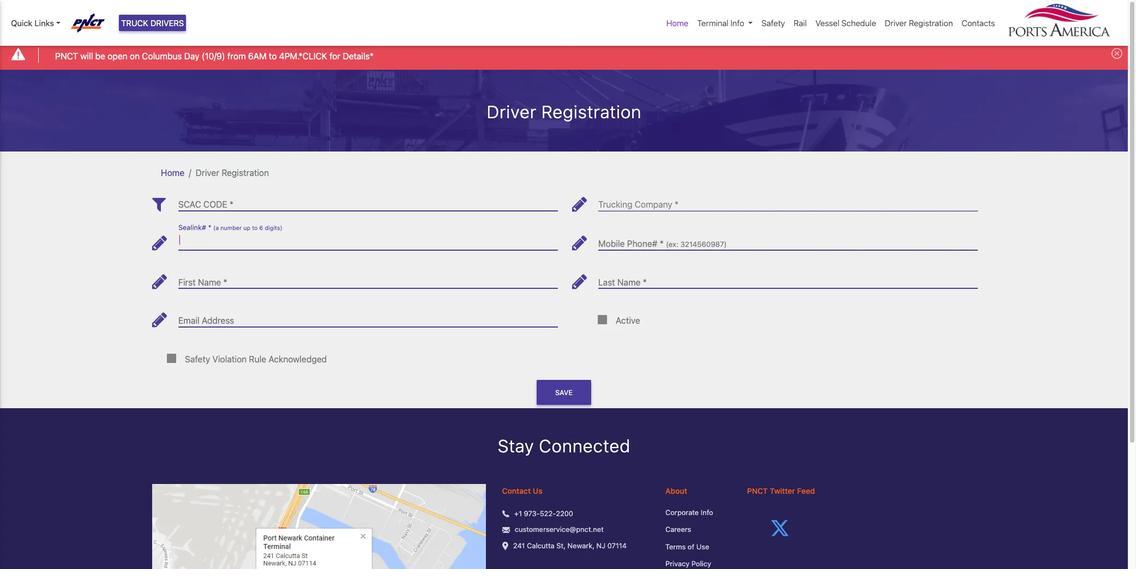 Task type: vqa. For each thing, say whether or not it's contained in the screenshot.
bottommost the Lookup
no



Task type: locate. For each thing, give the bounding box(es) containing it.
safety left violation
[[185, 355, 210, 364]]

pnct will be open on columbus day (10/9) from 6am to 4pm.*click for details* link
[[55, 49, 374, 63]]

0 horizontal spatial pnct
[[55, 51, 78, 61]]

* left the (ex:
[[660, 239, 664, 249]]

violation
[[213, 355, 247, 364]]

0 vertical spatial to
[[269, 51, 277, 61]]

1 vertical spatial safety
[[185, 355, 210, 364]]

name right last
[[618, 278, 641, 287]]

home link left terminal in the top of the page
[[663, 13, 693, 34]]

driver registration
[[885, 18, 954, 28], [487, 101, 642, 122], [196, 168, 269, 178]]

* right last
[[643, 278, 647, 287]]

0 horizontal spatial home link
[[161, 168, 185, 178]]

home left terminal in the top of the page
[[667, 18, 689, 28]]

1 horizontal spatial safety
[[762, 18, 786, 28]]

0 vertical spatial registration
[[910, 18, 954, 28]]

rail link
[[790, 13, 812, 34]]

2 name from the left
[[618, 278, 641, 287]]

1 vertical spatial to
[[252, 225, 258, 231]]

email
[[178, 316, 200, 326]]

trucking
[[599, 200, 633, 210]]

st,
[[557, 542, 566, 551]]

0 vertical spatial home
[[667, 18, 689, 28]]

scac
[[178, 200, 201, 210]]

07114
[[608, 542, 627, 551]]

day
[[184, 51, 200, 61]]

to right 6am
[[269, 51, 277, 61]]

truck
[[121, 18, 148, 28]]

pnct twitter feed
[[748, 487, 816, 496]]

stay connected
[[498, 436, 631, 457]]

0 horizontal spatial safety
[[185, 355, 210, 364]]

first name *
[[178, 278, 227, 287]]

0 horizontal spatial home
[[161, 168, 185, 178]]

safety left rail
[[762, 18, 786, 28]]

* for first name *
[[223, 278, 227, 287]]

name for last
[[618, 278, 641, 287]]

vessel schedule
[[816, 18, 877, 28]]

info up careers link
[[701, 509, 714, 517]]

973-
[[524, 510, 540, 518]]

safety
[[762, 18, 786, 28], [185, 355, 210, 364]]

quick
[[11, 18, 32, 28]]

policy
[[692, 560, 712, 569]]

corporate
[[666, 509, 699, 517]]

terminal info
[[698, 18, 745, 28]]

2 horizontal spatial driver registration
[[885, 18, 954, 28]]

2 vertical spatial driver registration
[[196, 168, 269, 178]]

us
[[533, 487, 543, 496]]

active
[[616, 316, 641, 326]]

(ex:
[[666, 240, 679, 249]]

0 horizontal spatial name
[[198, 278, 221, 287]]

1 horizontal spatial driver
[[487, 101, 537, 122]]

0 vertical spatial pnct
[[55, 51, 78, 61]]

6am
[[248, 51, 267, 61]]

0 horizontal spatial to
[[252, 225, 258, 231]]

241 calcutta st, newark, nj 07114 link
[[514, 541, 627, 552]]

0 vertical spatial safety
[[762, 18, 786, 28]]

home up scac at left top
[[161, 168, 185, 178]]

0 vertical spatial info
[[731, 18, 745, 28]]

+1 973-522-2200
[[515, 510, 574, 518]]

* right first
[[223, 278, 227, 287]]

home link
[[663, 13, 693, 34], [161, 168, 185, 178]]

safety inside "link"
[[762, 18, 786, 28]]

corporate info link
[[666, 508, 731, 519]]

0 vertical spatial driver
[[885, 18, 908, 28]]

last name *
[[599, 278, 647, 287]]

customerservice@pnct.net link
[[515, 525, 604, 536]]

driver registration link
[[881, 13, 958, 34]]

privacy policy link
[[666, 560, 731, 570]]

0 horizontal spatial driver registration
[[196, 168, 269, 178]]

about
[[666, 487, 688, 496]]

1 horizontal spatial name
[[618, 278, 641, 287]]

feed
[[798, 487, 816, 496]]

pnct inside alert
[[55, 51, 78, 61]]

0 horizontal spatial registration
[[222, 168, 269, 178]]

SCAC CODE * search field
[[178, 191, 558, 211]]

terminal info link
[[693, 13, 758, 34]]

of
[[688, 543, 695, 552]]

pnct left will
[[55, 51, 78, 61]]

* for last name *
[[643, 278, 647, 287]]

pnct left twitter
[[748, 487, 768, 496]]

quick links link
[[11, 17, 60, 29]]

1 horizontal spatial to
[[269, 51, 277, 61]]

to left 6
[[252, 225, 258, 231]]

home link up scac at left top
[[161, 168, 185, 178]]

be
[[95, 51, 105, 61]]

info right terminal in the top of the page
[[731, 18, 745, 28]]

sealink#
[[178, 224, 206, 232]]

name right first
[[198, 278, 221, 287]]

quick links
[[11, 18, 54, 28]]

* for scac code *
[[230, 200, 234, 210]]

pnct for pnct twitter feed
[[748, 487, 768, 496]]

to
[[269, 51, 277, 61], [252, 225, 258, 231]]

1 horizontal spatial registration
[[542, 101, 642, 122]]

1 vertical spatial home
[[161, 168, 185, 178]]

First Name * text field
[[178, 269, 558, 289]]

1 vertical spatial driver registration
[[487, 101, 642, 122]]

scac code *
[[178, 200, 234, 210]]

1 horizontal spatial driver registration
[[487, 101, 642, 122]]

use
[[697, 543, 710, 552]]

home
[[667, 18, 689, 28], [161, 168, 185, 178]]

2 horizontal spatial driver
[[885, 18, 908, 28]]

on
[[130, 51, 140, 61]]

details*
[[343, 51, 374, 61]]

driver
[[885, 18, 908, 28], [487, 101, 537, 122], [196, 168, 219, 178]]

privacy
[[666, 560, 690, 569]]

home inside home link
[[667, 18, 689, 28]]

0 vertical spatial driver registration
[[885, 18, 954, 28]]

2 vertical spatial registration
[[222, 168, 269, 178]]

truck drivers
[[121, 18, 184, 28]]

1 horizontal spatial pnct
[[748, 487, 768, 496]]

customerservice@pnct.net
[[515, 526, 604, 534]]

schedule
[[842, 18, 877, 28]]

careers link
[[666, 525, 731, 536]]

trucking company *
[[599, 200, 679, 210]]

Trucking Company * text field
[[599, 191, 979, 211]]

acknowledged
[[269, 355, 327, 364]]

* right code
[[230, 200, 234, 210]]

1 horizontal spatial home
[[667, 18, 689, 28]]

sealink# * (a number up to 6 digits)
[[178, 224, 283, 232]]

1 horizontal spatial info
[[731, 18, 745, 28]]

safety for safety
[[762, 18, 786, 28]]

1 name from the left
[[198, 278, 221, 287]]

terms of use
[[666, 543, 710, 552]]

*
[[230, 200, 234, 210], [675, 200, 679, 210], [208, 224, 211, 232], [660, 239, 664, 249], [223, 278, 227, 287], [643, 278, 647, 287]]

contacts link
[[958, 13, 1000, 34]]

0 vertical spatial home link
[[663, 13, 693, 34]]

1 vertical spatial pnct
[[748, 487, 768, 496]]

Last Name * text field
[[599, 269, 979, 289]]

up
[[244, 225, 251, 231]]

1 vertical spatial home link
[[161, 168, 185, 178]]

* right company
[[675, 200, 679, 210]]

pnct
[[55, 51, 78, 61], [748, 487, 768, 496]]

None text field
[[178, 230, 558, 250]]

None text field
[[599, 230, 979, 250]]

1 vertical spatial info
[[701, 509, 714, 517]]

2 vertical spatial driver
[[196, 168, 219, 178]]

registration
[[910, 18, 954, 28], [542, 101, 642, 122], [222, 168, 269, 178]]

1 horizontal spatial home link
[[663, 13, 693, 34]]

0 horizontal spatial info
[[701, 509, 714, 517]]

(10/9)
[[202, 51, 225, 61]]

mobile phone# * (ex: 3214560987)
[[599, 239, 727, 249]]

phone#
[[628, 239, 658, 249]]

241 calcutta st, newark, nj 07114
[[514, 542, 627, 551]]

0 horizontal spatial driver
[[196, 168, 219, 178]]



Task type: describe. For each thing, give the bounding box(es) containing it.
rail
[[794, 18, 807, 28]]

connected
[[539, 436, 631, 457]]

241
[[514, 542, 525, 551]]

1 vertical spatial driver
[[487, 101, 537, 122]]

stay
[[498, 436, 534, 457]]

truck drivers link
[[119, 15, 186, 31]]

name for first
[[198, 278, 221, 287]]

will
[[80, 51, 93, 61]]

for
[[330, 51, 341, 61]]

safety link
[[758, 13, 790, 34]]

open
[[108, 51, 128, 61]]

* left (a on the left
[[208, 224, 211, 232]]

info for corporate info
[[701, 509, 714, 517]]

* for mobile phone# * (ex: 3214560987)
[[660, 239, 664, 249]]

+1
[[515, 510, 522, 518]]

columbus
[[142, 51, 182, 61]]

contact
[[502, 487, 531, 496]]

calcutta
[[527, 542, 555, 551]]

nj
[[597, 542, 606, 551]]

* for trucking company *
[[675, 200, 679, 210]]

terms
[[666, 543, 686, 552]]

first
[[178, 278, 196, 287]]

email address
[[178, 316, 234, 326]]

company
[[635, 200, 673, 210]]

info for terminal info
[[731, 18, 745, 28]]

close image
[[1112, 48, 1123, 59]]

contacts
[[962, 18, 996, 28]]

safety for safety violation rule acknowledged
[[185, 355, 210, 364]]

4pm.*click
[[279, 51, 327, 61]]

newark,
[[568, 542, 595, 551]]

vessel
[[816, 18, 840, 28]]

drivers
[[151, 18, 184, 28]]

privacy policy
[[666, 560, 712, 569]]

safety violation rule acknowledged
[[185, 355, 327, 364]]

pnct will be open on columbus day (10/9) from 6am to 4pm.*click for details*
[[55, 51, 374, 61]]

last
[[599, 278, 616, 287]]

mobile
[[599, 239, 625, 249]]

number
[[221, 225, 242, 231]]

terms of use link
[[666, 542, 731, 553]]

save
[[556, 389, 573, 397]]

links
[[35, 18, 54, 28]]

contact us
[[502, 487, 543, 496]]

3214560987)
[[681, 240, 727, 249]]

save button
[[537, 380, 592, 406]]

Email Address text field
[[178, 307, 558, 327]]

digits)
[[265, 225, 283, 231]]

rule
[[249, 355, 266, 364]]

to inside alert
[[269, 51, 277, 61]]

twitter
[[770, 487, 796, 496]]

vessel schedule link
[[812, 13, 881, 34]]

522-
[[540, 510, 556, 518]]

(a
[[213, 225, 219, 231]]

+1 973-522-2200 link
[[515, 509, 574, 520]]

pnct will be open on columbus day (10/9) from 6am to 4pm.*click for details* alert
[[0, 40, 1129, 70]]

code
[[204, 200, 227, 210]]

6
[[260, 225, 263, 231]]

2200
[[556, 510, 574, 518]]

terminal
[[698, 18, 729, 28]]

address
[[202, 316, 234, 326]]

1 vertical spatial registration
[[542, 101, 642, 122]]

to inside sealink# * (a number up to 6 digits)
[[252, 225, 258, 231]]

pnct for pnct will be open on columbus day (10/9) from 6am to 4pm.*click for details*
[[55, 51, 78, 61]]

from
[[228, 51, 246, 61]]

careers
[[666, 526, 692, 534]]

2 horizontal spatial registration
[[910, 18, 954, 28]]

corporate info
[[666, 509, 714, 517]]



